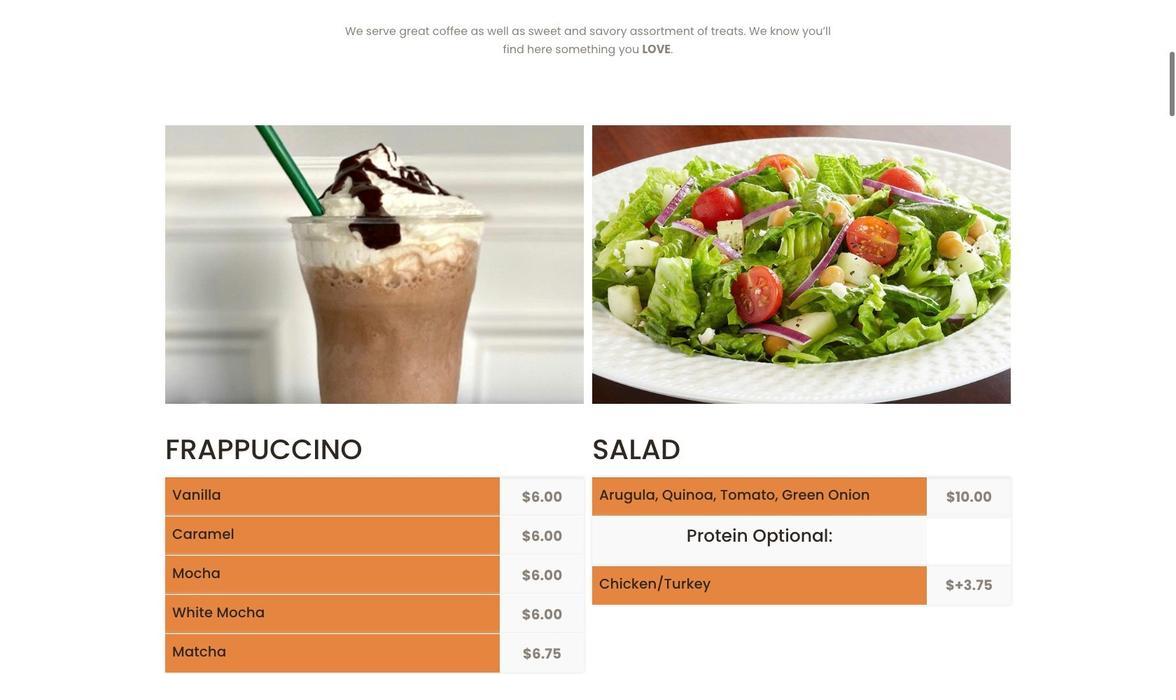 Task type: locate. For each thing, give the bounding box(es) containing it.
frappuccino image
[[165, 125, 584, 404]]



Task type: describe. For each thing, give the bounding box(es) containing it.
salad1 image
[[593, 125, 1011, 404]]



Task type: vqa. For each thing, say whether or not it's contained in the screenshot.
the middle user icon
no



